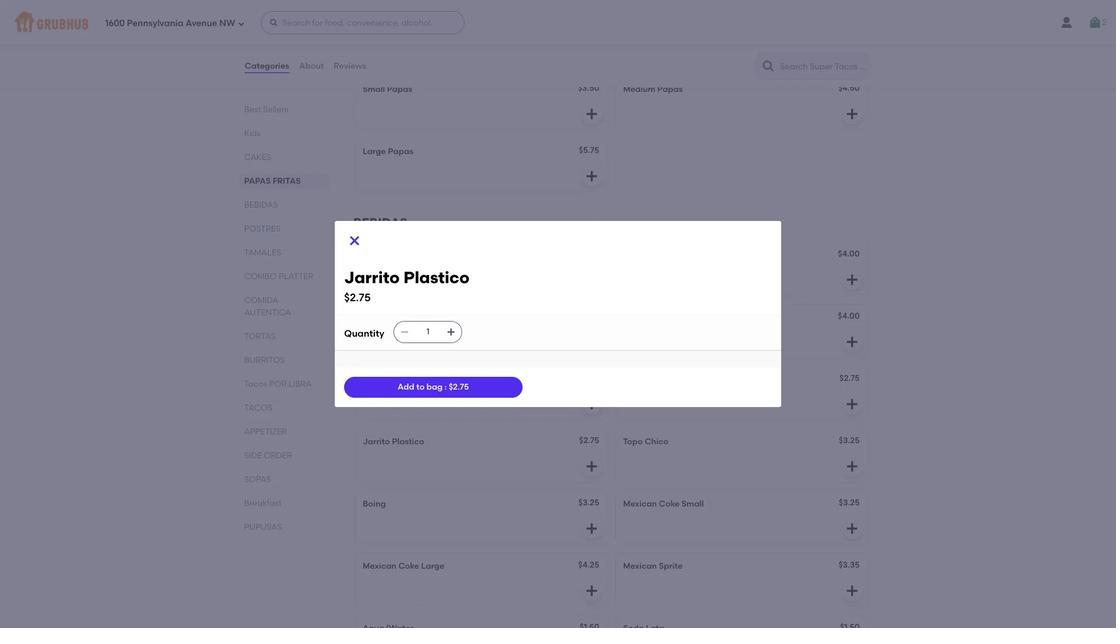 Task type: describe. For each thing, give the bounding box(es) containing it.
add
[[398, 382, 415, 392]]

avenue
[[186, 18, 217, 28]]

best
[[244, 105, 261, 115]]

$3.50
[[578, 83, 600, 93]]

quantity
[[344, 328, 385, 339]]

tamarindo
[[363, 313, 406, 323]]

mexican for mexican sprite
[[624, 562, 657, 572]]

sopas tab
[[244, 474, 326, 486]]

Input item quantity number field
[[416, 322, 441, 343]]

tacos por libra
[[244, 379, 312, 389]]

$4.00 button
[[617, 243, 868, 295]]

topo chico
[[624, 437, 669, 447]]

por
[[269, 379, 287, 389]]

appetizer tab
[[244, 426, 326, 438]]

medium
[[624, 85, 656, 94]]

postres
[[244, 224, 281, 234]]

bebidas inside tab
[[244, 200, 278, 210]]

reviews
[[334, 61, 366, 71]]

platter
[[279, 272, 314, 282]]

bebidas tab
[[244, 199, 326, 211]]

$4.25
[[579, 560, 600, 570]]

tacos tab
[[244, 402, 326, 414]]

combo platter
[[244, 272, 314, 282]]

plastico for jarrito plastico
[[392, 437, 424, 447]]

1 horizontal spatial large
[[422, 562, 445, 572]]

0 vertical spatial large
[[363, 147, 386, 157]]

svg image for $4.00
[[846, 335, 860, 349]]

comida autentica
[[244, 296, 291, 318]]

1 vertical spatial bebidas
[[354, 215, 408, 230]]

mexican for mexican coke small
[[624, 499, 657, 509]]

best sellers
[[244, 105, 289, 115]]

coke for large
[[399, 562, 420, 572]]

jarrito for jarrito plastico $2.75
[[344, 268, 400, 287]]

2
[[1103, 17, 1108, 27]]

pupusas
[[244, 522, 282, 532]]

2 button
[[1089, 12, 1108, 33]]

tacos
[[244, 379, 268, 389]]

$3.25 for coke
[[840, 498, 860, 508]]

mexican for mexican coke large
[[363, 562, 397, 572]]

combo platter tab
[[244, 271, 326, 283]]

sopas
[[244, 475, 271, 485]]

bag
[[427, 382, 443, 392]]

jarrito for jarrito plastico
[[363, 437, 390, 447]]

tacos
[[244, 403, 272, 413]]

papas for small papas
[[387, 85, 413, 94]]

tacos por libra tab
[[244, 378, 326, 390]]

1600
[[105, 18, 125, 28]]

burritos tab
[[244, 354, 326, 367]]

tortas tab
[[244, 330, 326, 343]]

plastico for jarrito plastico $2.75
[[404, 268, 470, 287]]

to
[[417, 382, 425, 392]]

papas inside tab
[[244, 176, 271, 186]]

comida
[[244, 296, 279, 305]]

$4.00 for tamarindo
[[578, 311, 600, 321]]

nw
[[220, 18, 235, 28]]

burritos
[[244, 355, 285, 365]]

fritas inside tab
[[273, 176, 301, 186]]

postres tab
[[244, 223, 326, 235]]

svg image inside 2 button
[[1089, 16, 1103, 30]]

appetizer
[[244, 427, 287, 437]]

$4.50
[[839, 83, 860, 93]]

breakfast tab
[[244, 497, 326, 510]]

reviews button
[[333, 45, 367, 87]]

chico
[[645, 437, 669, 447]]

jarrito plastico
[[363, 437, 424, 447]]

large papas
[[363, 147, 414, 157]]



Task type: locate. For each thing, give the bounding box(es) containing it.
kids
[[244, 129, 261, 138]]

search icon image
[[762, 59, 776, 73]]

0 vertical spatial papas
[[354, 50, 395, 64]]

$3.35
[[839, 560, 860, 570]]

1 vertical spatial plastico
[[392, 437, 424, 447]]

categories
[[245, 61, 290, 71]]

topo
[[624, 437, 643, 447]]

1 vertical spatial jarrito
[[363, 437, 390, 447]]

maracuya button
[[356, 367, 607, 420]]

jarrito plastico $2.75
[[344, 268, 470, 304]]

best sellers tab
[[244, 104, 326, 116]]

bebidas
[[244, 200, 278, 210], [354, 215, 408, 230]]

1 vertical spatial large
[[422, 562, 445, 572]]

cakes
[[244, 152, 271, 162]]

add to bag : $2.75
[[398, 382, 469, 392]]

$3.25 for chico
[[840, 436, 860, 446]]

fritas up small papas
[[398, 50, 442, 64]]

$4.00 for jamaica
[[839, 311, 860, 321]]

1 vertical spatial small
[[682, 499, 704, 509]]

main navigation navigation
[[0, 0, 1117, 45]]

mexican sprite
[[624, 562, 683, 572]]

coke for small
[[659, 499, 680, 509]]

svg image
[[1089, 16, 1103, 30], [269, 18, 278, 27], [238, 20, 245, 27], [348, 234, 362, 248], [846, 273, 860, 287], [447, 327, 456, 337], [585, 398, 599, 412], [846, 398, 860, 412], [585, 460, 599, 474], [846, 460, 860, 474], [585, 522, 599, 536], [846, 522, 860, 536], [585, 584, 599, 598]]

0 vertical spatial plastico
[[404, 268, 470, 287]]

1 vertical spatial coke
[[399, 562, 420, 572]]

tortas
[[244, 332, 276, 341]]

coke
[[659, 499, 680, 509], [399, 562, 420, 572]]

fritas
[[398, 50, 442, 64], [273, 176, 301, 186]]

$4.00 inside $4.00 button
[[839, 249, 860, 259]]

large
[[363, 147, 386, 157], [422, 562, 445, 572]]

0 horizontal spatial bebidas
[[244, 200, 278, 210]]

medium papas
[[624, 85, 683, 94]]

papas up small papas
[[354, 50, 395, 64]]

breakfast
[[244, 499, 282, 508]]

plastico down add
[[392, 437, 424, 447]]

0 vertical spatial fritas
[[398, 50, 442, 64]]

pupusas tab
[[244, 521, 326, 533]]

papas
[[354, 50, 395, 64], [244, 176, 271, 186]]

comida autentica tab
[[244, 294, 326, 319]]

kids tab
[[244, 127, 326, 140]]

plastico
[[404, 268, 470, 287], [392, 437, 424, 447]]

jarrito
[[344, 268, 400, 287], [363, 437, 390, 447]]

fritas up bebidas tab
[[273, 176, 301, 186]]

papas down cakes
[[244, 176, 271, 186]]

$5.75
[[579, 146, 600, 156]]

papas fritas inside tab
[[244, 176, 301, 186]]

categories button
[[244, 45, 290, 87]]

libra
[[289, 379, 312, 389]]

1 vertical spatial papas
[[244, 176, 271, 186]]

0 vertical spatial coke
[[659, 499, 680, 509]]

0 horizontal spatial small
[[363, 85, 385, 94]]

0 horizontal spatial papas fritas
[[244, 176, 301, 186]]

1 horizontal spatial fritas
[[398, 50, 442, 64]]

1600 pennsylvania avenue nw
[[105, 18, 235, 28]]

0 horizontal spatial fritas
[[273, 176, 301, 186]]

papas fritas up bebidas tab
[[244, 176, 301, 186]]

0 vertical spatial bebidas
[[244, 200, 278, 210]]

plastico up input item quantity number field
[[404, 268, 470, 287]]

svg image for $3.50
[[585, 107, 599, 121]]

papas for large papas
[[388, 147, 414, 157]]

papas for medium papas
[[658, 85, 683, 94]]

0 vertical spatial jarrito
[[344, 268, 400, 287]]

$2.75 inside button
[[840, 374, 860, 384]]

papas fritas tab
[[244, 175, 326, 187]]

papas fritas
[[354, 50, 442, 64], [244, 176, 301, 186]]

0 horizontal spatial papas
[[244, 176, 271, 186]]

side order
[[244, 451, 292, 461]]

small
[[363, 85, 385, 94], [682, 499, 704, 509]]

1 horizontal spatial papas fritas
[[354, 50, 442, 64]]

mexican coke large
[[363, 562, 445, 572]]

$2.75 inside jarrito plastico $2.75
[[344, 291, 371, 304]]

1 horizontal spatial small
[[682, 499, 704, 509]]

svg image for $5.75
[[585, 170, 599, 183]]

side order tab
[[244, 450, 326, 462]]

$4.00
[[839, 249, 860, 259], [578, 311, 600, 321], [839, 311, 860, 321]]

papas
[[387, 85, 413, 94], [658, 85, 683, 94], [388, 147, 414, 157]]

0 vertical spatial small
[[363, 85, 385, 94]]

pennsylvania
[[127, 18, 184, 28]]

jamaica
[[624, 313, 660, 323]]

small papas
[[363, 85, 413, 94]]

cakes tab
[[244, 151, 326, 163]]

1 vertical spatial papas fritas
[[244, 176, 301, 186]]

side
[[244, 451, 262, 461]]

1 vertical spatial fritas
[[273, 176, 301, 186]]

autentica
[[244, 308, 291, 318]]

svg image for $4.50
[[846, 107, 860, 121]]

maracuya
[[363, 375, 404, 385]]

1 horizontal spatial coke
[[659, 499, 680, 509]]

$3.25
[[840, 436, 860, 446], [579, 498, 600, 508], [840, 498, 860, 508]]

about button
[[299, 45, 325, 87]]

1 horizontal spatial bebidas
[[354, 215, 408, 230]]

mexican coke small
[[624, 499, 704, 509]]

boing
[[363, 499, 386, 509]]

0 horizontal spatial large
[[363, 147, 386, 157]]

sellers
[[263, 105, 289, 115]]

sprite
[[659, 562, 683, 572]]

combo
[[244, 272, 277, 282]]

svg image
[[585, 107, 599, 121], [846, 107, 860, 121], [585, 170, 599, 183], [400, 327, 410, 337], [846, 335, 860, 349], [846, 584, 860, 598]]

jarrito inside jarrito plastico $2.75
[[344, 268, 400, 287]]

order
[[264, 451, 292, 461]]

0 horizontal spatial coke
[[399, 562, 420, 572]]

$2.75
[[344, 291, 371, 304], [840, 374, 860, 384], [449, 382, 469, 392], [580, 436, 600, 446]]

svg image for $3.35
[[846, 584, 860, 598]]

$2.75 button
[[617, 367, 868, 420]]

1 horizontal spatial papas
[[354, 50, 395, 64]]

tamales
[[244, 248, 281, 258]]

0 vertical spatial papas fritas
[[354, 50, 442, 64]]

Search Super Tacos and Bakery search field
[[780, 61, 869, 72]]

about
[[299, 61, 324, 71]]

plastico inside jarrito plastico $2.75
[[404, 268, 470, 287]]

tamales tab
[[244, 247, 326, 259]]

mexican
[[624, 499, 657, 509], [363, 562, 397, 572], [624, 562, 657, 572]]

:
[[445, 382, 447, 392]]

papas fritas up small papas
[[354, 50, 442, 64]]



Task type: vqa. For each thing, say whether or not it's contained in the screenshot.
The Jamaica
yes



